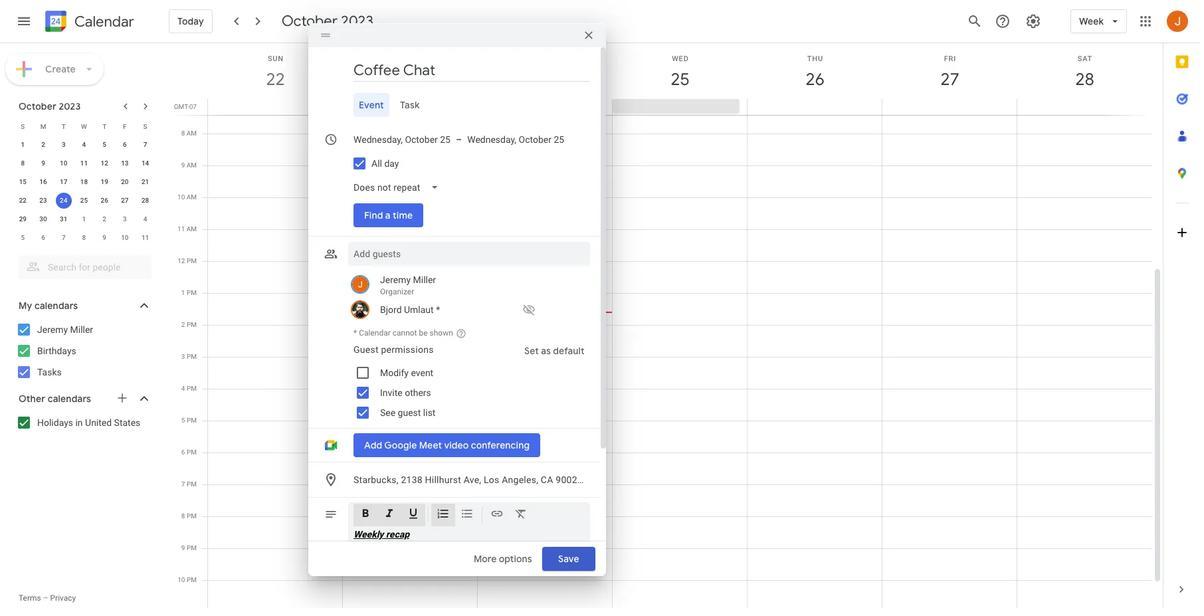 Task type: describe. For each thing, give the bounding box(es) containing it.
3 pm
[[181, 353, 197, 360]]

7 for november 7 element
[[62, 234, 66, 241]]

11 for november 11 element
[[142, 234, 149, 241]]

1 horizontal spatial –
[[456, 134, 462, 145]]

gmt-07
[[174, 103, 197, 110]]

pm for 1 pm
[[187, 289, 197, 296]]

am for 10 am
[[187, 193, 197, 201]]

november 4 element
[[137, 211, 153, 227]]

1 t from the left
[[62, 123, 66, 130]]

row containing 5
[[13, 229, 156, 247]]

12 for 12
[[101, 160, 108, 167]]

other calendars button
[[3, 388, 165, 409]]

usa
[[587, 474, 605, 485]]

m
[[40, 123, 46, 130]]

am for 8 am
[[187, 130, 197, 137]]

starbucks,
[[354, 474, 399, 485]]

my calendars list
[[3, 319, 165, 383]]

jeremy for jeremy miller
[[37, 324, 68, 335]]

8 pm
[[181, 512, 197, 520]]

calendars for my calendars
[[34, 300, 78, 312]]

row containing 22
[[13, 191, 156, 210]]

umlaut
[[404, 304, 434, 315]]

pm for 10 pm
[[187, 576, 197, 584]]

7 for 7 pm
[[181, 481, 185, 488]]

november 2 element
[[96, 211, 112, 227]]

9 for 9 pm
[[181, 544, 185, 552]]

9 up 16
[[41, 160, 45, 167]]

10 for november 10 element
[[121, 234, 129, 241]]

show schedule of bjord umlaut image
[[518, 299, 540, 320]]

1 vertical spatial october 2023
[[19, 100, 81, 112]]

0 vertical spatial 5
[[103, 141, 106, 148]]

bjord
[[380, 304, 402, 315]]

row inside grid
[[202, 99, 1163, 115]]

others
[[405, 387, 431, 398]]

pm for 2 pm
[[187, 321, 197, 328]]

as
[[541, 345, 551, 357]]

29
[[19, 215, 27, 223]]

find
[[364, 209, 383, 221]]

8 am
[[181, 130, 197, 137]]

1 vertical spatial *
[[354, 328, 357, 338]]

12 pm
[[178, 257, 197, 265]]

terms link
[[19, 594, 41, 603]]

event
[[411, 367, 434, 378]]

thu
[[808, 55, 824, 63]]

hillhurst
[[425, 474, 461, 485]]

event
[[359, 99, 384, 111]]

guests invited to this event. tree
[[348, 271, 590, 320]]

states
[[114, 417, 140, 428]]

november 6 element
[[35, 230, 51, 246]]

5 for 5 pm
[[181, 417, 185, 424]]

jeremy miller organizer
[[380, 274, 436, 296]]

in
[[75, 417, 83, 428]]

bjord umlaut *
[[380, 304, 440, 315]]

pm for 6 pm
[[187, 449, 197, 456]]

row containing s
[[13, 117, 156, 136]]

5 pm
[[181, 417, 197, 424]]

11 am
[[177, 225, 197, 233]]

task button
[[395, 93, 425, 117]]

0 horizontal spatial 4
[[82, 141, 86, 148]]

6 cell from the left
[[1017, 99, 1152, 115]]

2 for 2 pm
[[181, 321, 185, 328]]

main drawer image
[[16, 13, 32, 29]]

jeremy miller, organizer tree item
[[348, 271, 590, 299]]

fri
[[944, 55, 957, 63]]

19
[[101, 178, 108, 185]]

pm for 3 pm
[[187, 353, 197, 360]]

16 element
[[35, 174, 51, 190]]

sun
[[268, 55, 284, 63]]

25 inside wed 25
[[670, 68, 689, 90]]

organizer
[[380, 287, 414, 296]]

30
[[39, 215, 47, 223]]

w
[[81, 123, 87, 130]]

8 for november 8 element
[[82, 234, 86, 241]]

october 2023 grid
[[13, 117, 156, 247]]

pm for 12 pm
[[187, 257, 197, 265]]

set as default
[[525, 345, 585, 357]]

14
[[142, 160, 149, 167]]

1 horizontal spatial 26
[[805, 68, 824, 90]]

18 element
[[76, 174, 92, 190]]

create
[[45, 63, 76, 75]]

day
[[384, 158, 399, 169]]

list
[[423, 407, 436, 418]]

0 vertical spatial 28
[[1075, 68, 1094, 90]]

2 for november 2 element
[[103, 215, 106, 223]]

be
[[419, 328, 428, 338]]

20
[[121, 178, 129, 185]]

los
[[484, 474, 500, 485]]

1 for 1 pm
[[181, 289, 185, 296]]

0 horizontal spatial 2
[[41, 141, 45, 148]]

0 horizontal spatial –
[[43, 594, 48, 603]]

task
[[400, 99, 420, 111]]

Start date text field
[[354, 131, 451, 147]]

set as default button
[[519, 339, 590, 363]]

10 element
[[56, 156, 72, 171]]

a
[[385, 209, 391, 221]]

pm for 4 pm
[[187, 385, 197, 392]]

6 pm
[[181, 449, 197, 456]]

weekly recap
[[354, 529, 410, 540]]

9 for 9 am
[[181, 162, 185, 169]]

23
[[39, 197, 47, 204]]

26 link
[[800, 64, 831, 95]]

1 horizontal spatial tab list
[[1164, 43, 1200, 571]]

privacy link
[[50, 594, 76, 603]]

Description text field
[[354, 529, 585, 560]]

sun 22
[[265, 55, 284, 90]]

jeremy miller
[[37, 324, 93, 335]]

8 for 8 pm
[[181, 512, 185, 520]]

12 for 12 pm
[[178, 257, 185, 265]]

terms – privacy
[[19, 594, 76, 603]]

1 pm
[[181, 289, 197, 296]]

13 element
[[117, 156, 133, 171]]

insert link image
[[491, 507, 504, 522]]

1 cell from the left
[[208, 99, 343, 115]]

4 for november 4 element
[[143, 215, 147, 223]]

today
[[177, 15, 204, 27]]

21 element
[[137, 174, 153, 190]]

shown
[[430, 328, 453, 338]]

see
[[380, 407, 396, 418]]

tab list containing event
[[319, 93, 590, 117]]

group containing guest permissions
[[348, 339, 590, 423]]

november 10 element
[[117, 230, 133, 246]]

default
[[553, 345, 585, 357]]

privacy
[[50, 594, 76, 603]]

11 for 11 am
[[177, 225, 185, 233]]

am for 11 am
[[187, 225, 197, 233]]

29 element
[[15, 211, 31, 227]]

31 element
[[56, 211, 72, 227]]

11 element
[[76, 156, 92, 171]]

2 pm
[[181, 321, 197, 328]]

27 element
[[117, 193, 133, 209]]

11 for 11 element
[[80, 160, 88, 167]]

2 cell from the left
[[343, 99, 478, 115]]

0 vertical spatial october
[[282, 12, 338, 31]]

2 s from the left
[[143, 123, 147, 130]]

row containing 15
[[13, 173, 156, 191]]

3 cell from the left
[[478, 99, 613, 115]]

24
[[60, 197, 67, 204]]

remove formatting image
[[514, 507, 528, 522]]

pm for 5 pm
[[187, 417, 197, 424]]

find a time
[[364, 209, 413, 221]]

calendar heading
[[72, 12, 134, 31]]

19 element
[[96, 174, 112, 190]]

settings menu image
[[1026, 13, 1042, 29]]

my calendars button
[[3, 295, 165, 316]]

pm for 9 pm
[[187, 544, 197, 552]]

am for 9 am
[[187, 162, 197, 169]]

november 8 element
[[76, 230, 92, 246]]

9 for november 9 element
[[103, 234, 106, 241]]

time
[[393, 209, 413, 221]]

bulleted list image
[[461, 507, 474, 522]]

weekly
[[354, 529, 384, 540]]

8 up 15
[[21, 160, 25, 167]]

3 for november 3 element
[[123, 215, 127, 223]]

november 5 element
[[15, 230, 31, 246]]

21
[[142, 178, 149, 185]]

25 inside row group
[[80, 197, 88, 204]]

4 for 4 pm
[[181, 385, 185, 392]]

f
[[123, 123, 127, 130]]



Task type: vqa. For each thing, say whether or not it's contained in the screenshot.
date
no



Task type: locate. For each thing, give the bounding box(es) containing it.
0 vertical spatial 1
[[21, 141, 25, 148]]

calendars inside other calendars dropdown button
[[48, 393, 91, 405]]

1 vertical spatial calendar
[[359, 328, 391, 338]]

3 am from the top
[[187, 193, 197, 201]]

italic image
[[383, 507, 396, 522]]

8 down november 1 element
[[82, 234, 86, 241]]

10 for 10 am
[[177, 193, 185, 201]]

1 horizontal spatial miller
[[413, 274, 436, 285]]

28 element
[[137, 193, 153, 209]]

30 element
[[35, 211, 51, 227]]

0 horizontal spatial 11
[[80, 160, 88, 167]]

3 for 3 pm
[[181, 353, 185, 360]]

row containing 1
[[13, 136, 156, 154]]

november 3 element
[[117, 211, 133, 227]]

7 up 14
[[143, 141, 147, 148]]

22 down '15' 'element'
[[19, 197, 27, 204]]

permissions
[[381, 344, 434, 355]]

3 up 4 pm
[[181, 353, 185, 360]]

calendars up in
[[48, 393, 91, 405]]

15
[[19, 178, 27, 185]]

9 up '10 am'
[[181, 162, 185, 169]]

22 inside row group
[[19, 197, 27, 204]]

ave,
[[464, 474, 481, 485]]

1 up 15
[[21, 141, 25, 148]]

1 horizontal spatial 22
[[265, 68, 284, 90]]

miller for jeremy miller organizer
[[413, 274, 436, 285]]

10 for "10" element
[[60, 160, 67, 167]]

6 down 30 element
[[41, 234, 45, 241]]

jeremy inside my calendars list
[[37, 324, 68, 335]]

1 vertical spatial 12
[[178, 257, 185, 265]]

0 horizontal spatial 27
[[121, 197, 129, 204]]

* right umlaut at the bottom of the page
[[436, 304, 440, 315]]

10 down 9 pm
[[178, 576, 185, 584]]

2 horizontal spatial 1
[[181, 289, 185, 296]]

jeremy for jeremy miller organizer
[[380, 274, 411, 285]]

0 vertical spatial 12
[[101, 160, 108, 167]]

6 for 6 pm
[[181, 449, 185, 456]]

0 vertical spatial 26
[[805, 68, 824, 90]]

0 horizontal spatial 25
[[80, 197, 88, 204]]

6 down f
[[123, 141, 127, 148]]

7 up 8 pm
[[181, 481, 185, 488]]

6 inside grid
[[181, 449, 185, 456]]

8 for 8 am
[[181, 130, 185, 137]]

pm for 7 pm
[[187, 481, 197, 488]]

6 down 5 pm
[[181, 449, 185, 456]]

0 horizontal spatial 5
[[21, 234, 25, 241]]

am down 8 am
[[187, 162, 197, 169]]

2 vertical spatial 5
[[181, 417, 185, 424]]

invite others
[[380, 387, 431, 398]]

bold image
[[359, 507, 372, 522]]

1 horizontal spatial jeremy
[[380, 274, 411, 285]]

0 horizontal spatial october
[[19, 100, 56, 112]]

90027,
[[556, 474, 585, 485]]

jeremy
[[380, 274, 411, 285], [37, 324, 68, 335]]

2 horizontal spatial 4
[[181, 385, 185, 392]]

1 horizontal spatial 6
[[123, 141, 127, 148]]

28 down 21 element
[[142, 197, 149, 204]]

cell down 22 link
[[208, 99, 343, 115]]

0 vertical spatial 22
[[265, 68, 284, 90]]

november 9 element
[[96, 230, 112, 246]]

pm down 5 pm
[[187, 449, 197, 456]]

2 horizontal spatial 3
[[181, 353, 185, 360]]

5 down 4 pm
[[181, 417, 185, 424]]

1 vertical spatial 2
[[103, 215, 106, 223]]

2 horizontal spatial 5
[[181, 417, 185, 424]]

11 pm from the top
[[187, 576, 197, 584]]

2 vertical spatial 6
[[181, 449, 185, 456]]

9 up 10 pm
[[181, 544, 185, 552]]

* calendar cannot be shown
[[354, 328, 453, 338]]

1 down 12 pm
[[181, 289, 185, 296]]

1 horizontal spatial s
[[143, 123, 147, 130]]

25 down 18 element
[[80, 197, 88, 204]]

27 inside the '27' element
[[121, 197, 129, 204]]

terms
[[19, 594, 41, 603]]

3 pm from the top
[[187, 321, 197, 328]]

End date text field
[[467, 131, 564, 147]]

2 vertical spatial 11
[[142, 234, 149, 241]]

Search for people text field
[[27, 255, 144, 279]]

13
[[121, 160, 129, 167]]

week
[[1080, 15, 1104, 27]]

5 up 12 "element"
[[103, 141, 106, 148]]

1 for november 1 element
[[82, 215, 86, 223]]

guest
[[354, 344, 379, 355]]

0 vertical spatial 4
[[82, 141, 86, 148]]

0 vertical spatial 27
[[940, 68, 959, 90]]

guest
[[398, 407, 421, 418]]

27 link
[[935, 64, 965, 95]]

11 down november 4 element
[[142, 234, 149, 241]]

week button
[[1071, 5, 1127, 37]]

4 down the 28 element
[[143, 215, 147, 223]]

27 down fri
[[940, 68, 959, 90]]

10 for 10 pm
[[178, 576, 185, 584]]

1 horizontal spatial october 2023
[[282, 12, 374, 31]]

22 link
[[260, 64, 291, 95]]

22 element
[[15, 193, 31, 209]]

2 horizontal spatial 11
[[177, 225, 185, 233]]

calendars for other calendars
[[48, 393, 91, 405]]

4 pm
[[181, 385, 197, 392]]

0 horizontal spatial calendar
[[74, 12, 134, 31]]

miller for jeremy miller
[[70, 324, 93, 335]]

1 horizontal spatial october
[[282, 12, 338, 31]]

4 cell from the left
[[747, 99, 882, 115]]

8 down 7 pm
[[181, 512, 185, 520]]

t
[[62, 123, 66, 130], [102, 123, 106, 130]]

23 element
[[35, 193, 51, 209]]

26 down the thu
[[805, 68, 824, 90]]

25
[[670, 68, 689, 90], [80, 197, 88, 204]]

28 down sat
[[1075, 68, 1094, 90]]

cell up end date text box
[[478, 99, 613, 115]]

20 element
[[117, 174, 133, 190]]

0 vertical spatial 7
[[143, 141, 147, 148]]

26
[[805, 68, 824, 90], [101, 197, 108, 204]]

underline image
[[407, 507, 420, 522]]

thu 26
[[805, 55, 824, 90]]

11 down '10 am'
[[177, 225, 185, 233]]

1 vertical spatial 11
[[177, 225, 185, 233]]

1 vertical spatial 26
[[101, 197, 108, 204]]

wed 25
[[670, 55, 689, 90]]

10 up 11 am
[[177, 193, 185, 201]]

1 horizontal spatial 28
[[1075, 68, 1094, 90]]

5 pm from the top
[[187, 385, 197, 392]]

grid containing 22
[[170, 43, 1163, 608]]

row containing 8
[[13, 154, 156, 173]]

* up guest
[[354, 328, 357, 338]]

1 vertical spatial october
[[19, 100, 56, 112]]

1 down 25 element
[[82, 215, 86, 223]]

10
[[60, 160, 67, 167], [177, 193, 185, 201], [121, 234, 129, 241], [178, 576, 185, 584]]

am down the "9 am"
[[187, 193, 197, 201]]

0 vertical spatial 11
[[80, 160, 88, 167]]

november 1 element
[[76, 211, 92, 227]]

miller down my calendars dropdown button
[[70, 324, 93, 335]]

jeremy inside jeremy miller organizer
[[380, 274, 411, 285]]

8 pm from the top
[[187, 481, 197, 488]]

0 vertical spatial –
[[456, 134, 462, 145]]

s right f
[[143, 123, 147, 130]]

11
[[80, 160, 88, 167], [177, 225, 185, 233], [142, 234, 149, 241]]

t left f
[[102, 123, 106, 130]]

fri 27
[[940, 55, 959, 90]]

1 vertical spatial 5
[[21, 234, 25, 241]]

17
[[60, 178, 67, 185]]

24 cell
[[53, 191, 74, 210]]

26 element
[[96, 193, 112, 209]]

pm for 8 pm
[[187, 512, 197, 520]]

2 down "26" element at the top of page
[[103, 215, 106, 223]]

7 inside grid
[[181, 481, 185, 488]]

am up 12 pm
[[187, 225, 197, 233]]

november 7 element
[[56, 230, 72, 246]]

* inside bjord umlaut tree item
[[436, 304, 440, 315]]

add other calendars image
[[116, 392, 129, 405]]

10 down november 3 element
[[121, 234, 129, 241]]

october up m at top
[[19, 100, 56, 112]]

0 vertical spatial calendar
[[74, 12, 134, 31]]

4 down "w"
[[82, 141, 86, 148]]

0 vertical spatial october 2023
[[282, 12, 374, 31]]

to element
[[456, 134, 462, 145]]

sat
[[1078, 55, 1093, 63]]

2 pm from the top
[[187, 289, 197, 296]]

calendars up jeremy miller
[[34, 300, 78, 312]]

october
[[282, 12, 338, 31], [19, 100, 56, 112]]

1 s from the left
[[21, 123, 25, 130]]

6
[[123, 141, 127, 148], [41, 234, 45, 241], [181, 449, 185, 456]]

cell
[[208, 99, 343, 115], [343, 99, 478, 115], [478, 99, 613, 115], [747, 99, 882, 115], [882, 99, 1017, 115], [1017, 99, 1152, 115]]

cell down the 26 "link"
[[747, 99, 882, 115]]

tasks
[[37, 367, 62, 378]]

8
[[181, 130, 185, 137], [21, 160, 25, 167], [82, 234, 86, 241], [181, 512, 185, 520]]

12 inside "element"
[[101, 160, 108, 167]]

pm up 4 pm
[[187, 353, 197, 360]]

birthdays
[[37, 346, 76, 356]]

4 am from the top
[[187, 225, 197, 233]]

22 down sun
[[265, 68, 284, 90]]

jeremy up organizer
[[380, 274, 411, 285]]

5 down 29 element at the left top
[[21, 234, 25, 241]]

0 horizontal spatial miller
[[70, 324, 93, 335]]

calendars inside my calendars dropdown button
[[34, 300, 78, 312]]

ca
[[541, 474, 553, 485]]

22 inside grid
[[265, 68, 284, 90]]

0 horizontal spatial 7
[[62, 234, 66, 241]]

6 pm from the top
[[187, 417, 197, 424]]

31
[[60, 215, 67, 223]]

– right the start date text box
[[456, 134, 462, 145]]

1 vertical spatial jeremy
[[37, 324, 68, 335]]

1 horizontal spatial 27
[[940, 68, 959, 90]]

28
[[1075, 68, 1094, 90], [142, 197, 149, 204]]

tab list
[[1164, 43, 1200, 571], [319, 93, 590, 117]]

15 element
[[15, 174, 31, 190]]

1 vertical spatial 1
[[82, 215, 86, 223]]

4 pm from the top
[[187, 353, 197, 360]]

my
[[19, 300, 32, 312]]

pm up 5 pm
[[187, 385, 197, 392]]

miller
[[413, 274, 436, 285], [70, 324, 93, 335]]

set
[[525, 345, 539, 357]]

3 down the '27' element
[[123, 215, 127, 223]]

2023
[[341, 12, 374, 31], [59, 100, 81, 112]]

pm up 3 pm
[[187, 321, 197, 328]]

miller inside jeremy miller organizer
[[413, 274, 436, 285]]

3 up "10" element
[[62, 141, 66, 148]]

0 horizontal spatial tab list
[[319, 93, 590, 117]]

0 vertical spatial 2
[[41, 141, 45, 148]]

grid
[[170, 43, 1163, 608]]

28 link
[[1070, 64, 1100, 95]]

0 vertical spatial calendars
[[34, 300, 78, 312]]

0 vertical spatial 6
[[123, 141, 127, 148]]

11 up 18
[[80, 160, 88, 167]]

6 for 'november 6' element
[[41, 234, 45, 241]]

pm up 1 pm
[[187, 257, 197, 265]]

numbered list image
[[437, 507, 450, 522]]

1 horizontal spatial 7
[[143, 141, 147, 148]]

pm up 8 pm
[[187, 481, 197, 488]]

other calendars
[[19, 393, 91, 405]]

10 am
[[177, 193, 197, 201]]

1 horizontal spatial calendar
[[359, 328, 391, 338]]

bjord umlaut tree item
[[348, 299, 590, 320]]

2 vertical spatial 1
[[181, 289, 185, 296]]

1 vertical spatial –
[[43, 594, 48, 603]]

pm
[[187, 257, 197, 265], [187, 289, 197, 296], [187, 321, 197, 328], [187, 353, 197, 360], [187, 385, 197, 392], [187, 417, 197, 424], [187, 449, 197, 456], [187, 481, 197, 488], [187, 512, 197, 520], [187, 544, 197, 552], [187, 576, 197, 584]]

find a time button
[[354, 199, 424, 231]]

12 down 11 am
[[178, 257, 185, 265]]

november 11 element
[[137, 230, 153, 246]]

2
[[41, 141, 45, 148], [103, 215, 106, 223], [181, 321, 185, 328]]

1 horizontal spatial 12
[[178, 257, 185, 265]]

0 vertical spatial jeremy
[[380, 274, 411, 285]]

1 horizontal spatial 1
[[82, 215, 86, 223]]

0 horizontal spatial *
[[354, 328, 357, 338]]

holidays
[[37, 417, 73, 428]]

2 down m at top
[[41, 141, 45, 148]]

28 inside row group
[[142, 197, 149, 204]]

26 down 19 element
[[101, 197, 108, 204]]

0 horizontal spatial october 2023
[[19, 100, 81, 112]]

1 vertical spatial miller
[[70, 324, 93, 335]]

10 up 17
[[60, 160, 67, 167]]

am
[[187, 130, 197, 137], [187, 162, 197, 169], [187, 193, 197, 201], [187, 225, 197, 233]]

sat 28
[[1075, 55, 1094, 90]]

today button
[[169, 5, 213, 37]]

cell down "28" link
[[1017, 99, 1152, 115]]

1 horizontal spatial t
[[102, 123, 106, 130]]

1 vertical spatial 2023
[[59, 100, 81, 112]]

2 horizontal spatial 7
[[181, 481, 185, 488]]

4
[[82, 141, 86, 148], [143, 215, 147, 223], [181, 385, 185, 392]]

7 down 31 element
[[62, 234, 66, 241]]

2 horizontal spatial 6
[[181, 449, 185, 456]]

22
[[265, 68, 284, 90], [19, 197, 27, 204]]

cell up the start date text box
[[343, 99, 478, 115]]

0 horizontal spatial 1
[[21, 141, 25, 148]]

*
[[436, 304, 440, 315], [354, 328, 357, 338]]

t left "w"
[[62, 123, 66, 130]]

25 down wed
[[670, 68, 689, 90]]

row containing 29
[[13, 210, 156, 229]]

modify
[[380, 367, 409, 378]]

0 vertical spatial miller
[[413, 274, 436, 285]]

0 horizontal spatial 22
[[19, 197, 27, 204]]

1 vertical spatial 7
[[62, 234, 66, 241]]

1 horizontal spatial 11
[[142, 234, 149, 241]]

– right terms link
[[43, 594, 48, 603]]

1 vertical spatial 28
[[142, 197, 149, 204]]

all day
[[372, 158, 399, 169]]

october 2023
[[282, 12, 374, 31], [19, 100, 81, 112]]

1 horizontal spatial 2023
[[341, 12, 374, 31]]

starbucks, 2138 hillhurst ave, los angeles, ca 90027, usa button
[[348, 468, 605, 492]]

1 pm from the top
[[187, 257, 197, 265]]

calendar element
[[43, 8, 134, 37]]

0 vertical spatial *
[[436, 304, 440, 315]]

9 pm from the top
[[187, 512, 197, 520]]

modify event
[[380, 367, 434, 378]]

angeles,
[[502, 474, 539, 485]]

2 t from the left
[[102, 123, 106, 130]]

7 pm from the top
[[187, 449, 197, 456]]

16
[[39, 178, 47, 185]]

1 horizontal spatial *
[[436, 304, 440, 315]]

guest permissions
[[354, 344, 434, 355]]

None search field
[[0, 250, 165, 279]]

my calendars
[[19, 300, 78, 312]]

pm down 4 pm
[[187, 417, 197, 424]]

0 horizontal spatial t
[[62, 123, 66, 130]]

0 horizontal spatial 3
[[62, 141, 66, 148]]

2 up 3 pm
[[181, 321, 185, 328]]

0 horizontal spatial 6
[[41, 234, 45, 241]]

cell down '27' link
[[882, 99, 1017, 115]]

1 horizontal spatial 5
[[103, 141, 106, 148]]

0 horizontal spatial s
[[21, 123, 25, 130]]

1 horizontal spatial 25
[[670, 68, 689, 90]]

10 pm
[[178, 576, 197, 584]]

8 down 'gmt-'
[[181, 130, 185, 137]]

s left m at top
[[21, 123, 25, 130]]

17 element
[[56, 174, 72, 190]]

october 2023 up sun
[[282, 12, 374, 31]]

10 pm from the top
[[187, 544, 197, 552]]

9 down november 2 element
[[103, 234, 106, 241]]

1 vertical spatial 6
[[41, 234, 45, 241]]

am down 07
[[187, 130, 197, 137]]

None field
[[348, 175, 450, 199]]

pm up 2 pm
[[187, 289, 197, 296]]

jeremy up birthdays
[[37, 324, 68, 335]]

cannot
[[393, 328, 417, 338]]

7 pm
[[181, 481, 197, 488]]

Add title text field
[[354, 60, 590, 80]]

26 inside row group
[[101, 197, 108, 204]]

calendar up guest
[[359, 328, 391, 338]]

1 vertical spatial 22
[[19, 197, 27, 204]]

recap
[[386, 529, 410, 540]]

all
[[372, 158, 382, 169]]

1 vertical spatial calendars
[[48, 393, 91, 405]]

1 horizontal spatial 2
[[103, 215, 106, 223]]

1 vertical spatial 27
[[121, 197, 129, 204]]

1 inside november 1 element
[[82, 215, 86, 223]]

pm down 7 pm
[[187, 512, 197, 520]]

14 element
[[137, 156, 153, 171]]

0 horizontal spatial 12
[[101, 160, 108, 167]]

october 2023 up m at top
[[19, 100, 81, 112]]

create button
[[5, 53, 104, 85]]

27 down 20 element
[[121, 197, 129, 204]]

group
[[348, 339, 590, 423]]

Guests text field
[[354, 242, 585, 266]]

25 element
[[76, 193, 92, 209]]

miller inside my calendars list
[[70, 324, 93, 335]]

1 horizontal spatial 3
[[123, 215, 127, 223]]

2138
[[401, 474, 423, 485]]

5 cell from the left
[[882, 99, 1017, 115]]

24, today element
[[56, 193, 72, 209]]

calendar up create
[[74, 12, 134, 31]]

gmt-
[[174, 103, 189, 110]]

0 vertical spatial 3
[[62, 141, 66, 148]]

1 am from the top
[[187, 130, 197, 137]]

miller up organizer
[[413, 274, 436, 285]]

row group
[[13, 136, 156, 247]]

0 vertical spatial 25
[[670, 68, 689, 90]]

12 up "19"
[[101, 160, 108, 167]]

0 horizontal spatial 2023
[[59, 100, 81, 112]]

2 vertical spatial 7
[[181, 481, 185, 488]]

october up sun
[[282, 12, 338, 31]]

row group containing 1
[[13, 136, 156, 247]]

row
[[202, 99, 1163, 115], [13, 117, 156, 136], [13, 136, 156, 154], [13, 154, 156, 173], [13, 173, 156, 191], [13, 191, 156, 210], [13, 210, 156, 229], [13, 229, 156, 247]]

12 element
[[96, 156, 112, 171]]

2 am from the top
[[187, 162, 197, 169]]

pm down 8 pm
[[187, 544, 197, 552]]

pm down 9 pm
[[187, 576, 197, 584]]

formatting options toolbar
[[348, 502, 590, 530]]

12
[[101, 160, 108, 167], [178, 257, 185, 265]]

3
[[62, 141, 66, 148], [123, 215, 127, 223], [181, 353, 185, 360]]

1 vertical spatial 4
[[143, 215, 147, 223]]

4 up 5 pm
[[181, 385, 185, 392]]

0 horizontal spatial 28
[[142, 197, 149, 204]]

5 for november 5 element
[[21, 234, 25, 241]]



